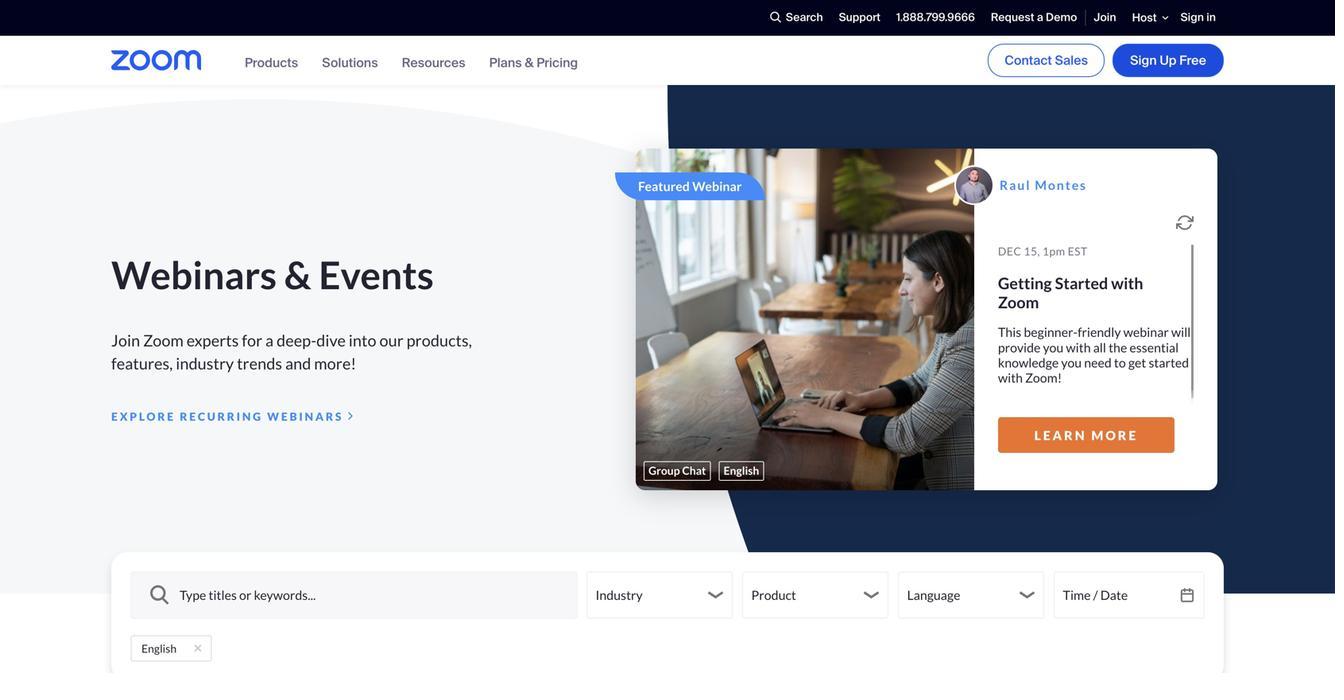 Task type: describe. For each thing, give the bounding box(es) containing it.
zoom!
[[1025, 370, 1062, 386]]

time / date
[[1063, 587, 1128, 603]]

you up zoom! at the right of page
[[1043, 340, 1064, 355]]

support
[[839, 10, 881, 25]]

friendly
[[1078, 324, 1121, 340]]

raul
[[1000, 177, 1031, 193]]

webinars
[[267, 410, 343, 423]]

sign up free link
[[1113, 44, 1224, 77]]

dec 15, 1pm est
[[998, 244, 1088, 258]]

getting
[[998, 274, 1052, 293]]

webinar
[[1124, 324, 1169, 340]]

features,
[[111, 354, 173, 373]]

search
[[786, 10, 823, 25]]

sales
[[1055, 52, 1088, 69]]

solutions button
[[322, 54, 378, 71]]

industry
[[176, 354, 234, 373]]

the
[[1109, 340, 1127, 355]]

trends
[[237, 354, 282, 373]]

est
[[1068, 244, 1088, 258]]

request a demo
[[991, 10, 1077, 25]]

explore
[[111, 410, 176, 423]]

1 vertical spatial english
[[141, 642, 177, 655]]

1 vertical spatial with
[[1066, 340, 1091, 355]]

getting started with zoom
[[998, 274, 1143, 312]]

this
[[998, 324, 1022, 340]]

with inside getting started with zoom
[[1111, 274, 1143, 293]]

webinar
[[692, 178, 742, 194]]

learn more link
[[998, 417, 1175, 453]]

started
[[1055, 274, 1108, 293]]

into
[[349, 331, 376, 350]]

request
[[991, 10, 1035, 25]]

1 horizontal spatial a
[[1037, 10, 1043, 25]]

dec
[[998, 244, 1022, 258]]

learn more
[[1035, 427, 1138, 443]]

get
[[1129, 355, 1146, 370]]

recurring
[[180, 410, 263, 423]]

1.888.799.9666 link
[[889, 1, 983, 35]]

raul montes
[[1000, 177, 1087, 193]]

date
[[1101, 587, 1128, 603]]

will
[[1171, 324, 1191, 340]]

learn
[[1035, 427, 1087, 443]]

explore recurring webinars link
[[111, 407, 358, 426]]

contact
[[1005, 52, 1052, 69]]

1.888.799.9666
[[897, 10, 975, 25]]

support link
[[831, 1, 889, 35]]

& for plans
[[525, 54, 534, 71]]

zoom inside getting started with zoom
[[998, 293, 1039, 312]]

plans
[[489, 54, 522, 71]]

to
[[1114, 355, 1126, 370]]

industry
[[596, 587, 643, 603]]

and
[[285, 354, 311, 373]]

featured webinar
[[638, 178, 742, 194]]

pricing
[[537, 54, 578, 71]]

2 vertical spatial with
[[998, 370, 1023, 386]]

for
[[242, 331, 262, 350]]

dive
[[316, 331, 346, 350]]

started
[[1149, 355, 1189, 370]]

/
[[1093, 587, 1098, 603]]

essential
[[1130, 340, 1179, 355]]

join zoom experts for a deep-dive into our products, features, industry trends and more!
[[111, 331, 472, 373]]

resources
[[402, 54, 465, 71]]

english link
[[719, 461, 764, 481]]

join for join
[[1094, 10, 1116, 25]]

group chat link
[[644, 461, 711, 481]]



Task type: vqa. For each thing, say whether or not it's contained in the screenshot.
started
yes



Task type: locate. For each thing, give the bounding box(es) containing it.
featured
[[638, 178, 690, 194]]

1 vertical spatial &
[[284, 252, 311, 297]]

request a demo link
[[983, 1, 1085, 35]]

zoom
[[998, 293, 1039, 312], [143, 331, 183, 350]]

join link
[[1086, 1, 1124, 35]]

sign
[[1181, 10, 1204, 25], [1130, 52, 1157, 69]]

15,
[[1024, 244, 1040, 258]]

join up the features,
[[111, 331, 140, 350]]

in
[[1207, 10, 1216, 25]]

join
[[1094, 10, 1116, 25], [111, 331, 140, 350]]

1 horizontal spatial join
[[1094, 10, 1116, 25]]

explore recurring webinars
[[111, 410, 343, 423]]

free
[[1180, 52, 1206, 69]]

1 horizontal spatial &
[[525, 54, 534, 71]]

&
[[525, 54, 534, 71], [284, 252, 311, 297]]

0 horizontal spatial &
[[284, 252, 311, 297]]

sign inside "sign in" link
[[1181, 10, 1204, 25]]

1 vertical spatial zoom
[[143, 331, 183, 350]]

1 vertical spatial sign
[[1130, 52, 1157, 69]]

1 vertical spatial join
[[111, 331, 140, 350]]

& right plans
[[525, 54, 534, 71]]

events
[[319, 252, 434, 297]]

1 vertical spatial a
[[265, 331, 274, 350]]

group chat
[[649, 464, 706, 477]]

with right started
[[1111, 274, 1143, 293]]

webinars & events
[[111, 252, 434, 297]]

english
[[724, 464, 759, 477], [141, 642, 177, 655]]

up
[[1160, 52, 1177, 69]]

sign in link
[[1173, 1, 1224, 35]]

sign for sign up free
[[1130, 52, 1157, 69]]

products button
[[245, 54, 298, 71]]

sign up free
[[1130, 52, 1206, 69]]

sign left up
[[1130, 52, 1157, 69]]

plans & pricing link
[[489, 54, 578, 71]]

webinars
[[111, 252, 277, 297]]

1 horizontal spatial sign
[[1181, 10, 1204, 25]]

plans & pricing
[[489, 54, 578, 71]]

2 horizontal spatial with
[[1111, 274, 1143, 293]]

0 horizontal spatial sign
[[1130, 52, 1157, 69]]

a
[[1037, 10, 1043, 25], [265, 331, 274, 350]]

beginner-
[[1024, 324, 1078, 340]]

products,
[[407, 331, 472, 350]]

0 horizontal spatial english
[[141, 642, 177, 655]]

zoom inside join zoom experts for a deep-dive into our products, features, industry trends and more!
[[143, 331, 183, 350]]

products
[[245, 54, 298, 71]]

join inside join zoom experts for a deep-dive into our products, features, industry trends and more!
[[111, 331, 140, 350]]

with down the provide
[[998, 370, 1023, 386]]

sign left in
[[1181, 10, 1204, 25]]

0 vertical spatial join
[[1094, 10, 1116, 25]]

0 vertical spatial a
[[1037, 10, 1043, 25]]

Type titles or keywords... field
[[130, 571, 578, 619]]

group
[[649, 464, 680, 477]]

product
[[751, 587, 796, 603]]

sign in
[[1181, 10, 1216, 25]]

zoom up this at the right of page
[[998, 293, 1039, 312]]

0 vertical spatial sign
[[1181, 10, 1204, 25]]

knowledge
[[998, 355, 1059, 370]]

provide
[[998, 340, 1041, 355]]

more
[[1092, 427, 1138, 443]]

0 horizontal spatial join
[[111, 331, 140, 350]]

our
[[379, 331, 404, 350]]

chat
[[682, 464, 706, 477]]

0 vertical spatial with
[[1111, 274, 1143, 293]]

language
[[907, 587, 961, 603]]

host
[[1132, 10, 1157, 25]]

with left all
[[1066, 340, 1091, 355]]

sign inside sign up free link
[[1130, 52, 1157, 69]]

zoom logo image
[[111, 50, 201, 71]]

zoom up the features,
[[143, 331, 183, 350]]

a left demo
[[1037, 10, 1043, 25]]

experts
[[187, 331, 239, 350]]

0 horizontal spatial zoom
[[143, 331, 183, 350]]

more!
[[314, 354, 356, 373]]

solutions
[[322, 54, 378, 71]]

deep-
[[277, 331, 316, 350]]

all
[[1093, 340, 1106, 355]]

demo
[[1046, 10, 1077, 25]]

join left host
[[1094, 10, 1116, 25]]

this beginner-friendly webinar will provide you with all the essential knowledge you need to get started with zoom!
[[998, 324, 1191, 386]]

a right for
[[265, 331, 274, 350]]

1pm
[[1043, 244, 1065, 258]]

time
[[1063, 587, 1091, 603]]

1 horizontal spatial with
[[1066, 340, 1091, 355]]

0 vertical spatial zoom
[[998, 293, 1039, 312]]

join for join zoom experts for a deep-dive into our products, features, industry trends and more!
[[111, 331, 140, 350]]

0 horizontal spatial with
[[998, 370, 1023, 386]]

sign for sign in
[[1181, 10, 1204, 25]]

& for webinars
[[284, 252, 311, 297]]

montes
[[1035, 177, 1087, 193]]

host button
[[1124, 0, 1173, 36]]

0 vertical spatial &
[[525, 54, 534, 71]]

raul montes link
[[954, 165, 1087, 205]]

0 horizontal spatial a
[[265, 331, 274, 350]]

you
[[1043, 340, 1064, 355], [1061, 355, 1082, 370]]

& up deep-
[[284, 252, 311, 297]]

resources button
[[402, 54, 465, 71]]

contact sales link
[[988, 44, 1105, 77]]

contact sales
[[1005, 52, 1088, 69]]

search link
[[770, 1, 831, 35]]

need
[[1084, 355, 1112, 370]]

1 horizontal spatial zoom
[[998, 293, 1039, 312]]

1 horizontal spatial english
[[724, 464, 759, 477]]

a inside join zoom experts for a deep-dive into our products, features, industry trends and more!
[[265, 331, 274, 350]]

0 vertical spatial english
[[724, 464, 759, 477]]

you left need
[[1061, 355, 1082, 370]]



